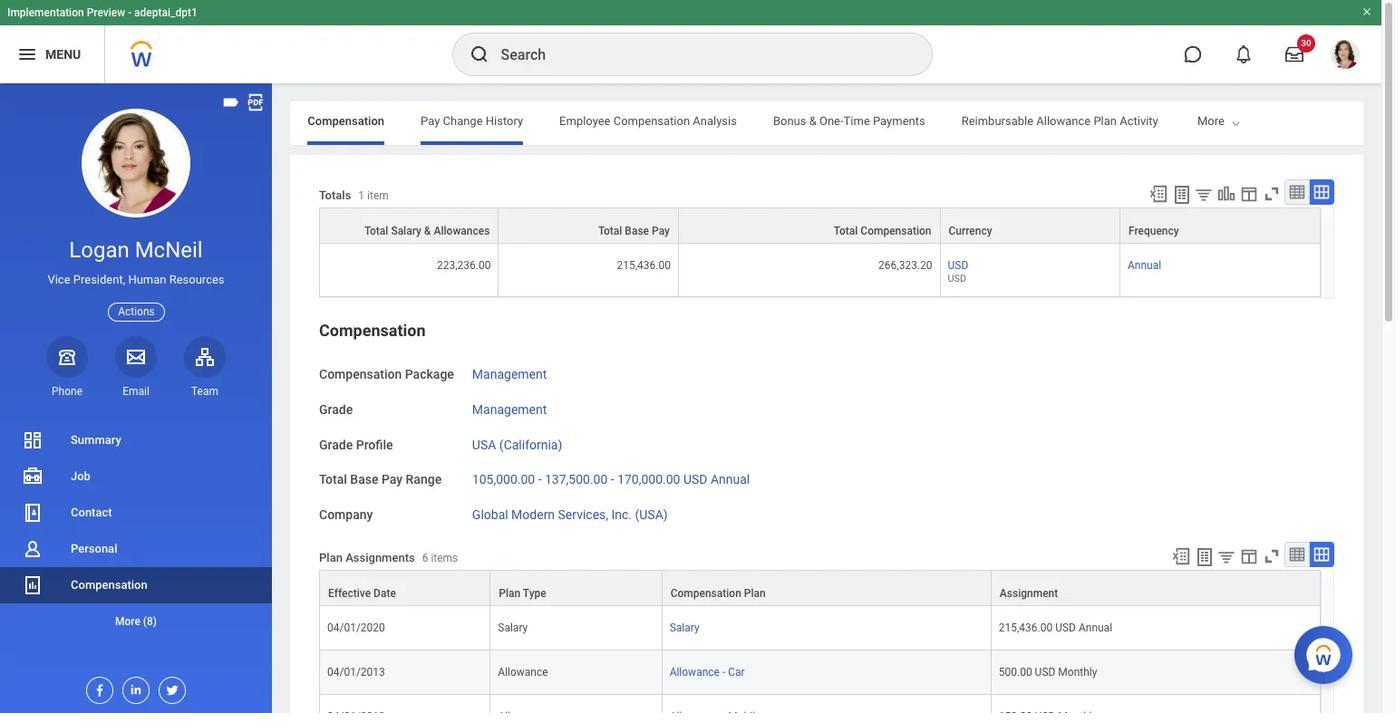 Task type: locate. For each thing, give the bounding box(es) containing it.
annual
[[1128, 259, 1161, 272], [711, 473, 750, 487], [1079, 622, 1112, 635]]

1 horizontal spatial &
[[809, 114, 817, 128]]

activity
[[1120, 114, 1158, 128]]

grade for grade profile
[[319, 438, 353, 452]]

table image
[[1288, 183, 1306, 201], [1288, 546, 1306, 564]]

1 vertical spatial expand table image
[[1313, 546, 1331, 564]]

0 vertical spatial annual
[[1128, 259, 1161, 272]]

salary inside popup button
[[391, 225, 421, 238]]

compensation up salary link
[[671, 587, 741, 600]]

base
[[625, 225, 649, 238], [350, 473, 379, 487]]

export to excel image
[[1149, 184, 1169, 204]]

time
[[844, 114, 870, 128]]

1 horizontal spatial 215,436.00
[[999, 622, 1053, 635]]

assignments
[[346, 551, 415, 565]]

salary down compensation plan
[[670, 622, 700, 635]]

& inside popup button
[[424, 225, 431, 238]]

0 vertical spatial base
[[625, 225, 649, 238]]

allowance right reimbursable on the top of the page
[[1037, 114, 1091, 128]]

compensation inside total compensation popup button
[[861, 225, 932, 238]]

plan up the car
[[744, 587, 766, 600]]

plan inside tab list
[[1094, 114, 1117, 128]]

1 vertical spatial pay
[[652, 225, 670, 238]]

profile logan mcneil image
[[1331, 40, 1360, 73]]

-
[[128, 6, 132, 19], [538, 473, 542, 487], [611, 473, 614, 487], [722, 666, 726, 679]]

click to view/edit grid preferences image right expand/collapse chart icon
[[1239, 184, 1259, 204]]

1 vertical spatial select to filter grid data image
[[1217, 548, 1237, 567]]

2 management from the top
[[472, 402, 547, 417]]

1 horizontal spatial select to filter grid data image
[[1217, 548, 1237, 567]]

toolbar
[[1141, 180, 1335, 208], [1163, 542, 1335, 570]]

1 vertical spatial fullscreen image
[[1262, 547, 1282, 567]]

click to view/edit grid preferences image right export to worksheets image
[[1239, 547, 1259, 567]]

2 fullscreen image from the top
[[1262, 547, 1282, 567]]

allowance
[[1037, 114, 1091, 128], [498, 666, 548, 679], [670, 666, 720, 679]]

compensation plan
[[671, 587, 766, 600]]

list
[[0, 422, 272, 640]]

allowance left the car
[[670, 666, 720, 679]]

toolbar for assignments
[[1163, 542, 1335, 570]]

twitter image
[[160, 678, 180, 698]]

215,436.00 down assignment
[[999, 622, 1053, 635]]

1 table image from the top
[[1288, 183, 1306, 201]]

266,323.20
[[879, 259, 932, 272]]

team
[[191, 385, 218, 398]]

compensation
[[308, 114, 384, 128], [614, 114, 690, 128], [861, 225, 932, 238], [319, 321, 426, 340], [319, 367, 402, 382], [71, 578, 148, 592], [671, 587, 741, 600]]

usa (california)
[[472, 438, 562, 452]]

fullscreen image inside compensation group
[[1262, 547, 1282, 567]]

summary image
[[22, 430, 44, 451]]

2 vertical spatial pay
[[382, 473, 403, 487]]

more inside dropdown button
[[115, 616, 140, 628]]

pay
[[421, 114, 440, 128], [652, 225, 670, 238], [382, 473, 403, 487]]

tab list
[[179, 102, 1361, 145]]

menu button
[[0, 25, 104, 83]]

total for total compensation
[[834, 225, 858, 238]]

management link
[[472, 364, 547, 382], [472, 399, 547, 417]]

management for grade
[[472, 402, 547, 417]]

compensation left the analysis
[[614, 114, 690, 128]]

select to filter grid data image right export to worksheets icon
[[1194, 185, 1214, 204]]

annual up monthly
[[1079, 622, 1112, 635]]

fullscreen image right export to worksheets image
[[1262, 547, 1282, 567]]

105,000.00 - 137,500.00 - 170,000.00 usd annual
[[472, 473, 750, 487]]

5 row from the top
[[319, 651, 1321, 695]]

annual right "170,000.00"
[[711, 473, 750, 487]]

0 vertical spatial management link
[[472, 364, 547, 382]]

0 horizontal spatial allowance
[[498, 666, 548, 679]]

1 vertical spatial base
[[350, 473, 379, 487]]

currency
[[949, 225, 992, 238]]

preview
[[87, 6, 125, 19]]

reimbursable allowance plan activity
[[962, 114, 1158, 128]]

row containing total salary & allowances
[[319, 208, 1321, 244]]

compensation package
[[319, 367, 454, 382]]

plan
[[1094, 114, 1117, 128], [319, 551, 343, 565], [499, 587, 521, 600], [744, 587, 766, 600]]

1 grade from the top
[[319, 402, 353, 417]]

salary down plan type
[[498, 622, 528, 635]]

0 horizontal spatial annual
[[711, 473, 750, 487]]

- up modern
[[538, 473, 542, 487]]

2 grade from the top
[[319, 438, 353, 452]]

1 vertical spatial management
[[472, 402, 547, 417]]

row
[[319, 208, 1321, 244], [319, 244, 1321, 298], [319, 570, 1321, 607], [319, 607, 1321, 651], [319, 651, 1321, 695], [319, 695, 1321, 714]]

date
[[374, 587, 396, 600]]

annual down frequency
[[1128, 259, 1161, 272]]

future
[[1195, 114, 1228, 128]]

0 vertical spatial click to view/edit grid preferences image
[[1239, 184, 1259, 204]]

1 horizontal spatial salary
[[498, 622, 528, 635]]

tag image
[[221, 92, 241, 112]]

0 vertical spatial pay
[[421, 114, 440, 128]]

1 row from the top
[[319, 208, 1321, 244]]

total salary & allowances
[[364, 225, 490, 238]]

0 vertical spatial expand table image
[[1313, 183, 1331, 201]]

compensation image
[[22, 575, 44, 597]]

1 vertical spatial toolbar
[[1163, 542, 1335, 570]]

plan assignments 6 items
[[319, 551, 458, 565]]

0 vertical spatial more
[[1198, 114, 1225, 128]]

1 horizontal spatial annual
[[1079, 622, 1112, 635]]

fullscreen image
[[1262, 184, 1282, 204], [1262, 547, 1282, 567]]

0 vertical spatial grade
[[319, 402, 353, 417]]

base inside total base pay popup button
[[625, 225, 649, 238]]

0 vertical spatial management
[[472, 367, 547, 382]]

search image
[[468, 44, 490, 65]]

management link for compensation package
[[472, 364, 547, 382]]

summary link
[[0, 422, 272, 459]]

row containing 223,236.00
[[319, 244, 1321, 298]]

items
[[431, 552, 458, 565]]

1 vertical spatial more
[[115, 616, 140, 628]]

0 horizontal spatial salary
[[391, 225, 421, 238]]

personal image
[[22, 539, 44, 560]]

change
[[443, 114, 483, 128]]

services,
[[558, 508, 608, 522]]

& left the one- in the right of the page
[[809, 114, 817, 128]]

215,436.00
[[617, 259, 671, 272], [999, 622, 1053, 635]]

export to excel image
[[1171, 547, 1191, 567]]

usd right 500.00
[[1035, 666, 1056, 679]]

row containing 04/01/2020
[[319, 607, 1321, 651]]

effective date button
[[320, 571, 490, 606]]

summary
[[71, 433, 121, 447]]

allowance - car link
[[670, 663, 745, 679]]

compensation down personal
[[71, 578, 148, 592]]

table image inside compensation group
[[1288, 546, 1306, 564]]

pay for total base pay
[[652, 225, 670, 238]]

assignment
[[1000, 587, 1058, 600]]

total inside compensation group
[[319, 473, 347, 487]]

profile
[[356, 438, 393, 452]]

click to view/edit grid preferences image
[[1239, 184, 1259, 204], [1239, 547, 1259, 567]]

1 vertical spatial annual
[[711, 473, 750, 487]]

logan
[[69, 238, 129, 263]]

0 vertical spatial fullscreen image
[[1262, 184, 1282, 204]]

1 vertical spatial management link
[[472, 399, 547, 417]]

2 horizontal spatial allowance
[[1037, 114, 1091, 128]]

0 vertical spatial 215,436.00
[[617, 259, 671, 272]]

1 vertical spatial 215,436.00
[[999, 622, 1053, 635]]

compensation down compensation button
[[319, 367, 402, 382]]

0 vertical spatial select to filter grid data image
[[1194, 185, 1214, 204]]

0 horizontal spatial 215,436.00
[[617, 259, 671, 272]]

105,000.00
[[472, 473, 535, 487]]

1 click to view/edit grid preferences image from the top
[[1239, 184, 1259, 204]]

1 vertical spatial table image
[[1288, 546, 1306, 564]]

monthly
[[1058, 666, 1097, 679]]

4 row from the top
[[319, 607, 1321, 651]]

0 horizontal spatial select to filter grid data image
[[1194, 185, 1214, 204]]

inbox large image
[[1286, 45, 1304, 63]]

1 expand table image from the top
[[1313, 183, 1331, 201]]

total compensation button
[[679, 209, 940, 243]]

grade
[[319, 402, 353, 417], [319, 438, 353, 452]]

1 vertical spatial grade
[[319, 438, 353, 452]]

2 management link from the top
[[472, 399, 547, 417]]

0 horizontal spatial more
[[115, 616, 140, 628]]

total for total base pay range
[[319, 473, 347, 487]]

215,436.00 down total base pay
[[617, 259, 671, 272]]

effective
[[328, 587, 371, 600]]

0 horizontal spatial &
[[424, 225, 431, 238]]

allowance down plan type
[[498, 666, 548, 679]]

pay inside compensation group
[[382, 473, 403, 487]]

grade left profile
[[319, 438, 353, 452]]

1 vertical spatial click to view/edit grid preferences image
[[1239, 547, 1259, 567]]

2 row from the top
[[319, 244, 1321, 298]]

1
[[358, 190, 365, 202]]

type
[[523, 587, 546, 600]]

payments
[[873, 114, 925, 128]]

&
[[809, 114, 817, 128], [424, 225, 431, 238]]

allowances
[[434, 225, 490, 238]]

justify image
[[16, 44, 38, 65]]

& left allowances
[[424, 225, 431, 238]]

more (8) button
[[0, 611, 272, 633]]

plan left activity
[[1094, 114, 1117, 128]]

3 row from the top
[[319, 570, 1321, 607]]

select to filter grid data image right export to worksheets image
[[1217, 548, 1237, 567]]

grade up grade profile
[[319, 402, 353, 417]]

1 horizontal spatial pay
[[421, 114, 440, 128]]

phone logan mcneil element
[[46, 384, 88, 399]]

menu banner
[[0, 0, 1382, 83]]

email button
[[115, 336, 157, 399]]

grade for grade
[[319, 402, 353, 417]]

2 horizontal spatial pay
[[652, 225, 670, 238]]

usd down "usd" link
[[948, 273, 966, 284]]

0 horizontal spatial base
[[350, 473, 379, 487]]

assignment button
[[992, 571, 1320, 606]]

implementation
[[7, 6, 84, 19]]

215,436.00 inside compensation group
[[999, 622, 1053, 635]]

fullscreen image right expand/collapse chart icon
[[1262, 184, 1282, 204]]

salary left allowances
[[391, 225, 421, 238]]

1 management from the top
[[472, 367, 547, 382]]

select to filter grid data image
[[1194, 185, 1214, 204], [1217, 548, 1237, 567]]

0 vertical spatial toolbar
[[1141, 180, 1335, 208]]

more for more (8)
[[115, 616, 140, 628]]

more for more
[[1198, 114, 1225, 128]]

1 horizontal spatial more
[[1198, 114, 1225, 128]]

compensation up 266,323.20 on the top right of the page
[[861, 225, 932, 238]]

2 table image from the top
[[1288, 546, 1306, 564]]

toolbar inside compensation group
[[1163, 542, 1335, 570]]

usa
[[472, 438, 496, 452]]

0 horizontal spatial pay
[[382, 473, 403, 487]]

base inside compensation group
[[350, 473, 379, 487]]

04/01/2013
[[327, 666, 385, 679]]

pay inside popup button
[[652, 225, 670, 238]]

row containing 04/01/2013
[[319, 651, 1321, 695]]

menu
[[45, 47, 81, 61]]

car
[[728, 666, 745, 679]]

more left vesting
[[1198, 114, 1225, 128]]

allowance for allowance - car
[[670, 666, 720, 679]]

vice
[[48, 273, 70, 287]]

mail image
[[125, 346, 147, 368]]

employee compensation analysis
[[559, 114, 737, 128]]

500.00 usd monthly
[[999, 666, 1097, 679]]

team link
[[184, 336, 226, 399]]

view team image
[[194, 346, 216, 368]]

1 vertical spatial &
[[424, 225, 431, 238]]

0 vertical spatial table image
[[1288, 183, 1306, 201]]

frequency button
[[1121, 209, 1320, 243]]

1 management link from the top
[[472, 364, 547, 382]]

- inside menu banner
[[128, 6, 132, 19]]

pay for total base pay range
[[382, 473, 403, 487]]

resources
[[169, 273, 224, 287]]

more left "(8)" in the bottom of the page
[[115, 616, 140, 628]]

president,
[[73, 273, 125, 287]]

1 horizontal spatial allowance
[[670, 666, 720, 679]]

expand table image
[[1313, 183, 1331, 201], [1313, 546, 1331, 564]]

modern
[[511, 508, 555, 522]]

notifications large image
[[1235, 45, 1253, 63]]

2 horizontal spatial salary
[[670, 622, 700, 635]]

toolbar for 1
[[1141, 180, 1335, 208]]

6
[[422, 552, 428, 565]]

logan mcneil
[[69, 238, 203, 263]]

more
[[1198, 114, 1225, 128], [115, 616, 140, 628]]

- right preview
[[128, 6, 132, 19]]

pay change history
[[421, 114, 523, 128]]

personal link
[[0, 531, 272, 568]]

total base pay
[[598, 225, 670, 238]]

1 horizontal spatial base
[[625, 225, 649, 238]]

year
[[1338, 114, 1361, 128]]

compensation group
[[319, 320, 1335, 714]]



Task type: describe. For each thing, give the bounding box(es) containing it.
compensation up totals 1 item
[[308, 114, 384, 128]]

compensation inside "compensation" link
[[71, 578, 148, 592]]

plan left 'type'
[[499, 587, 521, 600]]

compensation inside compensation plan popup button
[[671, 587, 741, 600]]

item
[[367, 190, 389, 202]]

compensation plan button
[[662, 571, 991, 606]]

base for total base pay range
[[350, 473, 379, 487]]

phone button
[[46, 336, 88, 399]]

analysis
[[693, 114, 737, 128]]

select to filter grid data image for 1
[[1194, 185, 1214, 204]]

allowance for allowance
[[498, 666, 548, 679]]

job
[[71, 470, 91, 483]]

list containing summary
[[0, 422, 272, 640]]

inc.
[[612, 508, 632, 522]]

(8)
[[143, 616, 157, 628]]

select to filter grid data image for assignments
[[1217, 548, 1237, 567]]

export to worksheets image
[[1171, 184, 1193, 206]]

package
[[405, 367, 454, 382]]

effective date
[[328, 587, 396, 600]]

human
[[128, 273, 166, 287]]

vice president, human resources
[[48, 273, 224, 287]]

usd link
[[948, 256, 969, 272]]

30
[[1301, 38, 1312, 48]]

actions button
[[108, 302, 165, 322]]

usd right "170,000.00"
[[683, 473, 708, 487]]

compensation up compensation package
[[319, 321, 426, 340]]

plan up effective
[[319, 551, 343, 565]]

email logan mcneil element
[[115, 384, 157, 399]]

email
[[123, 385, 149, 398]]

annual link
[[1128, 256, 1161, 272]]

actions
[[118, 305, 155, 318]]

implementation preview -   adeptai_dpt1
[[7, 6, 198, 19]]

table image for second expand table image from the bottom of the page
[[1288, 183, 1306, 201]]

137,500.00
[[545, 473, 608, 487]]

pay inside tab list
[[421, 114, 440, 128]]

total base pay range
[[319, 473, 442, 487]]

more (8)
[[115, 616, 157, 628]]

by
[[1273, 114, 1285, 128]]

- up inc.
[[611, 473, 614, 487]]

job image
[[22, 466, 44, 488]]

global modern services, inc. (usa)
[[472, 508, 668, 522]]

job link
[[0, 459, 272, 495]]

2 expand table image from the top
[[1313, 546, 1331, 564]]

contact image
[[22, 502, 44, 524]]

1 fullscreen image from the top
[[1262, 184, 1282, 204]]

500.00
[[999, 666, 1032, 679]]

(california)
[[499, 438, 562, 452]]

170,000.00
[[618, 473, 680, 487]]

allowance - car
[[670, 666, 745, 679]]

6 row from the top
[[319, 695, 1321, 714]]

tab list containing compensation
[[179, 102, 1361, 145]]

totals
[[319, 189, 351, 202]]

linkedin image
[[123, 678, 143, 697]]

usa (california) link
[[472, 434, 562, 452]]

- left the car
[[722, 666, 726, 679]]

calendar
[[1288, 114, 1335, 128]]

Search Workday  search field
[[501, 34, 894, 74]]

bonus & one-time payments
[[773, 114, 925, 128]]

usd down the currency
[[948, 259, 969, 272]]

team logan mcneil element
[[184, 384, 226, 399]]

base for total base pay
[[625, 225, 649, 238]]

history
[[486, 114, 523, 128]]

2 vertical spatial annual
[[1079, 622, 1112, 635]]

compensation link
[[0, 568, 272, 604]]

contact
[[71, 506, 112, 519]]

grade profile
[[319, 438, 393, 452]]

management for compensation package
[[472, 367, 547, 382]]

one-
[[820, 114, 844, 128]]

223,236.00
[[437, 259, 491, 272]]

management link for grade
[[472, 399, 547, 417]]

plan type
[[499, 587, 546, 600]]

mcneil
[[135, 238, 203, 263]]

adeptai_dpt1
[[134, 6, 198, 19]]

frequency
[[1129, 225, 1179, 238]]

04/01/2020
[[327, 622, 385, 635]]

usd up monthly
[[1055, 622, 1076, 635]]

reimbursable
[[962, 114, 1034, 128]]

navigation pane region
[[0, 83, 272, 714]]

salary link
[[670, 618, 700, 635]]

expand/collapse chart image
[[1217, 184, 1237, 204]]

phone
[[52, 385, 83, 398]]

plan type button
[[491, 571, 662, 606]]

range
[[406, 473, 442, 487]]

total for total base pay
[[598, 225, 622, 238]]

0 vertical spatial &
[[809, 114, 817, 128]]

view printable version (pdf) image
[[246, 92, 266, 112]]

bonus
[[773, 114, 806, 128]]

total compensation
[[834, 225, 932, 238]]

contact link
[[0, 495, 272, 531]]

future vesting by calendar year
[[1195, 114, 1361, 128]]

215,436.00 for 215,436.00
[[617, 259, 671, 272]]

105,000.00 - 137,500.00 - 170,000.00 usd annual link
[[472, 469, 750, 487]]

compensation button
[[319, 321, 426, 340]]

allowance inside tab list
[[1037, 114, 1091, 128]]

phone image
[[54, 346, 80, 368]]

total salary & allowances button
[[320, 209, 498, 243]]

30 button
[[1275, 34, 1316, 74]]

row containing effective date
[[319, 570, 1321, 607]]

more (8) button
[[0, 604, 272, 640]]

close environment banner image
[[1362, 6, 1373, 17]]

global modern services, inc. (usa) link
[[472, 504, 668, 522]]

facebook image
[[87, 678, 107, 698]]

total base pay button
[[499, 209, 678, 243]]

personal
[[71, 542, 117, 556]]

2 click to view/edit grid preferences image from the top
[[1239, 547, 1259, 567]]

2 horizontal spatial annual
[[1128, 259, 1161, 272]]

export to worksheets image
[[1194, 547, 1216, 568]]

215,436.00 for 215,436.00 usd annual
[[999, 622, 1053, 635]]

215,436.00 usd annual
[[999, 622, 1112, 635]]

global
[[472, 508, 508, 522]]

table image for second expand table image from the top
[[1288, 546, 1306, 564]]

totals 1 item
[[319, 189, 389, 202]]

total for total salary & allowances
[[364, 225, 388, 238]]



Task type: vqa. For each thing, say whether or not it's contained in the screenshot.
Actions popup button
yes



